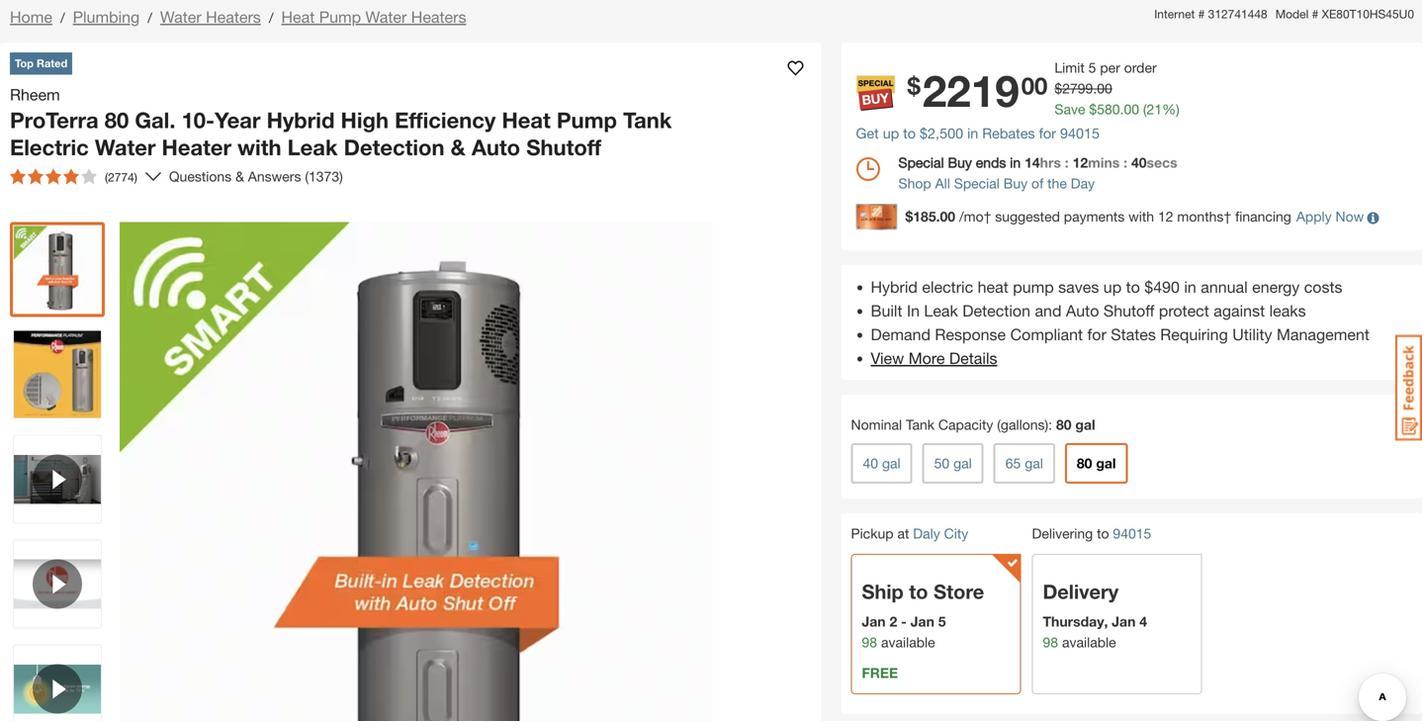 Task type: describe. For each thing, give the bounding box(es) containing it.
pickup at daly city
[[851, 525, 969, 542]]

heat pump water heaters link
[[281, 7, 466, 26]]

leak inside rheem proterra 80 gal. 10-year hybrid high efficiency heat pump tank electric water heater with leak detection & auto shutoff
[[288, 134, 338, 160]]

mins
[[1089, 154, 1120, 171]]

city
[[945, 525, 969, 542]]

water inside rheem proterra 80 gal. 10-year hybrid high efficiency heat pump tank electric water heater with leak detection & auto shutoff
[[95, 134, 156, 160]]

$ 2219 00
[[908, 64, 1048, 116]]

80 gal button
[[1065, 443, 1128, 484]]

40 gal
[[863, 455, 901, 471]]

2 heaters from the left
[[411, 7, 466, 26]]

ship to store jan 2 - jan 5 98 available
[[862, 580, 985, 651]]

financing
[[1236, 208, 1292, 225]]

rheem link
[[10, 83, 68, 106]]

0 vertical spatial pump
[[319, 7, 361, 26]]

hybrid electric heat pump saves up to $490 in annual energy costs built in leak detection and auto shutoff protect against leaks demand response compliant for states requiring utility management view more details
[[871, 277, 1370, 367]]

save
[[1055, 101, 1086, 117]]

daly
[[914, 525, 941, 542]]

hrs
[[1041, 154, 1062, 171]]

capacity
[[939, 416, 994, 433]]

internet # 312741448 model # xe80t10hs45u0
[[1155, 7, 1415, 21]]

/mo†
[[960, 208, 992, 225]]

home / plumbing / water heaters / heat pump water heaters
[[10, 7, 466, 26]]

internet
[[1155, 7, 1196, 21]]

all
[[936, 175, 951, 191]]

rheem heat pump water heaters xe80t10hs45u0 e1.1 image
[[14, 331, 101, 418]]

shop all special buy of the day link
[[856, 173, 1408, 194]]

high
[[341, 107, 389, 133]]

view
[[871, 349, 905, 367]]

40 inside button
[[863, 455, 879, 471]]

0 horizontal spatial buy
[[948, 154, 973, 171]]

2799
[[1063, 80, 1094, 96]]

gal for 65 gal
[[1025, 455, 1044, 471]]

limit 5 per order $ 2799 . 00 save $ 580 . 00 ( 21 %)
[[1055, 59, 1180, 117]]

gal up 80 gal at right
[[1076, 416, 1096, 433]]

5 inside ship to store jan 2 - jan 5 98 available
[[939, 614, 946, 630]]

more
[[909, 349, 945, 367]]

up inside hybrid electric heat pump saves up to $490 in annual energy costs built in leak detection and auto shutoff protect against leaks demand response compliant for states requiring utility management view more details
[[1104, 277, 1122, 296]]

apply now
[[1297, 208, 1365, 225]]

2
[[890, 614, 898, 630]]

1 jan from the left
[[862, 614, 886, 630]]

delivery thursday, jan 4 98 available
[[1043, 580, 1148, 651]]

0 horizontal spatial .
[[1094, 80, 1098, 96]]

electric
[[922, 277, 974, 296]]

pickup
[[851, 525, 894, 542]]

day
[[1071, 175, 1095, 191]]

2 horizontal spatial $
[[1090, 101, 1097, 117]]

store
[[934, 580, 985, 604]]

1 vertical spatial special
[[955, 175, 1000, 191]]

home
[[10, 7, 52, 26]]

get up to $2,500 in  rebates for 94015
[[856, 125, 1100, 141]]

(2774)
[[105, 170, 137, 184]]

2 / from the left
[[148, 9, 152, 26]]

requiring
[[1161, 325, 1229, 344]]

limit
[[1055, 59, 1085, 76]]

with inside rheem proterra 80 gal. 10-year hybrid high efficiency heat pump tank electric water heater with leak detection & auto shutoff
[[238, 134, 282, 160]]

0 horizontal spatial for
[[1040, 125, 1057, 141]]

heat
[[978, 277, 1009, 296]]

0 horizontal spatial :
[[1049, 416, 1053, 433]]

rebates
[[983, 125, 1036, 141]]

65 gal
[[1006, 455, 1044, 471]]

energy
[[1253, 277, 1300, 296]]

1 horizontal spatial with
[[1129, 208, 1155, 225]]

hybrid inside rheem proterra 80 gal. 10-year hybrid high efficiency heat pump tank electric water heater with leak detection & auto shutoff
[[267, 107, 335, 133]]

65
[[1006, 455, 1021, 471]]

(gallons)
[[998, 416, 1049, 433]]

1 vertical spatial .
[[1121, 101, 1124, 117]]

1 horizontal spatial :
[[1065, 154, 1069, 171]]

heater
[[162, 134, 232, 160]]

1 vertical spatial 80
[[1057, 416, 1072, 433]]

1 # from the left
[[1199, 7, 1205, 21]]

tank inside rheem proterra 80 gal. 10-year hybrid high efficiency heat pump tank electric water heater with leak detection & auto shutoff
[[623, 107, 672, 133]]

(2774) button
[[2, 161, 145, 192]]

rheem proterra 80 gal. 10-year hybrid high efficiency heat pump tank electric water heater with leak detection & auto shutoff
[[10, 85, 672, 160]]

1 horizontal spatial water
[[160, 7, 202, 26]]

1 horizontal spatial buy
[[1004, 175, 1028, 191]]

1 horizontal spatial 00
[[1098, 80, 1113, 96]]

suggested
[[996, 208, 1061, 225]]

rheem
[[10, 85, 60, 104]]

electric
[[10, 134, 89, 160]]

gal for 80 gal
[[1097, 455, 1117, 471]]

order
[[1125, 59, 1157, 76]]

get
[[856, 125, 879, 141]]

0 vertical spatial heat
[[281, 7, 315, 26]]

2 horizontal spatial 00
[[1124, 101, 1140, 117]]

$185.00
[[906, 208, 956, 225]]

delivering to 94015
[[1032, 525, 1152, 542]]

top
[[15, 57, 34, 70]]

4 stars image
[[10, 169, 97, 185]]

& inside rheem proterra 80 gal. 10-year hybrid high efficiency heat pump tank electric water heater with leak detection & auto shutoff
[[451, 134, 466, 160]]

98 inside delivery thursday, jan 4 98 available
[[1043, 634, 1059, 651]]

the
[[1048, 175, 1067, 191]]

auto inside hybrid electric heat pump saves up to $490 in annual energy costs built in leak detection and auto shutoff protect against leaks demand response compliant for states requiring utility management view more details
[[1066, 301, 1100, 320]]

apply now link
[[1297, 208, 1365, 225]]

built
[[871, 301, 903, 320]]

demand
[[871, 325, 931, 344]]

80 inside rheem proterra 80 gal. 10-year hybrid high efficiency heat pump tank electric water heater with leak detection & auto shutoff
[[105, 107, 129, 133]]

1 horizontal spatial $
[[1055, 80, 1063, 96]]

in inside hybrid electric heat pump saves up to $490 in annual energy costs built in leak detection and auto shutoff protect against leaks demand response compliant for states requiring utility management view more details
[[1185, 277, 1197, 296]]

98 inside ship to store jan 2 - jan 5 98 available
[[862, 634, 878, 651]]

gal.
[[135, 107, 176, 133]]

2 # from the left
[[1313, 7, 1319, 21]]

in inside the special buy ends in 14 hrs : 12 mins : 40 secs shop all special buy of the day
[[1010, 154, 1021, 171]]

shop
[[899, 175, 932, 191]]

view more details link
[[871, 349, 998, 367]]

0 horizontal spatial up
[[883, 125, 900, 141]]

50 gal button
[[923, 443, 984, 484]]

shutoff inside rheem proterra 80 gal. 10-year hybrid high efficiency heat pump tank electric water heater with leak detection & auto shutoff
[[527, 134, 602, 160]]

questions
[[169, 168, 232, 185]]

get up to $2,500 in  rebates for 94015 button
[[856, 125, 1100, 141]]

$185.00 /mo† suggested payments with 12 months† financing
[[906, 208, 1292, 225]]

2 horizontal spatial water
[[366, 7, 407, 26]]

rated
[[37, 57, 67, 70]]

gal for 50 gal
[[954, 455, 972, 471]]



Task type: vqa. For each thing, say whether or not it's contained in the screenshot.
until
no



Task type: locate. For each thing, give the bounding box(es) containing it.
/ right water heaters link
[[269, 9, 274, 26]]

1 horizontal spatial pump
[[557, 107, 617, 133]]

5 inside the limit 5 per order $ 2799 . 00 save $ 580 . 00 ( 21 %)
[[1089, 59, 1097, 76]]

2 horizontal spatial :
[[1124, 154, 1128, 171]]

pump
[[1013, 277, 1054, 296]]

0 horizontal spatial /
[[60, 9, 65, 26]]

1 horizontal spatial &
[[451, 134, 466, 160]]

0 horizontal spatial tank
[[623, 107, 672, 133]]

1 vertical spatial for
[[1088, 325, 1107, 344]]

0 horizontal spatial in
[[968, 125, 979, 141]]

(1373)
[[305, 168, 343, 185]]

auto inside rheem proterra 80 gal. 10-year hybrid high efficiency heat pump tank electric water heater with leak detection & auto shutoff
[[472, 134, 521, 160]]

14
[[1025, 154, 1041, 171]]

1 vertical spatial 5
[[939, 614, 946, 630]]

1 horizontal spatial auto
[[1066, 301, 1100, 320]]

0 horizontal spatial special
[[899, 154, 945, 171]]

to inside ship to store jan 2 - jan 5 98 available
[[910, 580, 929, 604]]

& left answers on the left of the page
[[236, 168, 244, 185]]

saves
[[1059, 277, 1100, 296]]

580
[[1097, 101, 1121, 117]]

65 gal button
[[994, 443, 1056, 484]]

-
[[902, 614, 907, 630]]

gal up delivering to 94015
[[1097, 455, 1117, 471]]

heat inside rheem proterra 80 gal. 10-year hybrid high efficiency heat pump tank electric water heater with leak detection & auto shutoff
[[502, 107, 551, 133]]

. up 580
[[1094, 80, 1098, 96]]

available inside delivery thursday, jan 4 98 available
[[1063, 634, 1117, 651]]

1 horizontal spatial .
[[1121, 101, 1124, 117]]

0 horizontal spatial 98
[[862, 634, 878, 651]]

0 vertical spatial with
[[238, 134, 282, 160]]

0 horizontal spatial jan
[[862, 614, 886, 630]]

heat right efficiency
[[502, 107, 551, 133]]

1 vertical spatial buy
[[1004, 175, 1028, 191]]

1 / from the left
[[60, 9, 65, 26]]

to right ship
[[910, 580, 929, 604]]

to
[[904, 125, 916, 141], [1127, 277, 1141, 296], [1097, 525, 1110, 542], [910, 580, 929, 604]]

1 horizontal spatial hybrid
[[871, 277, 918, 296]]

0 vertical spatial 5
[[1089, 59, 1097, 76]]

special down "ends"
[[955, 175, 1000, 191]]

to left $490
[[1127, 277, 1141, 296]]

available down the "-"
[[882, 634, 936, 651]]

0 horizontal spatial water
[[95, 134, 156, 160]]

proterra
[[10, 107, 99, 133]]

1 vertical spatial leak
[[925, 301, 959, 320]]

months†
[[1178, 208, 1232, 225]]

tank
[[623, 107, 672, 133], [906, 416, 935, 433]]

hybrid up (1373)
[[267, 107, 335, 133]]

ship
[[862, 580, 904, 604]]

: up 65 gal button
[[1049, 416, 1053, 433]]

1 horizontal spatial shutoff
[[1104, 301, 1155, 320]]

pump inside rheem proterra 80 gal. 10-year hybrid high efficiency heat pump tank electric water heater with leak detection & auto shutoff
[[557, 107, 617, 133]]

hybrid inside hybrid electric heat pump saves up to $490 in annual energy costs built in leak detection and auto shutoff protect against leaks demand response compliant for states requiring utility management view more details
[[871, 277, 918, 296]]

1 horizontal spatial available
[[1063, 634, 1117, 651]]

gal down nominal
[[883, 455, 901, 471]]

(
[[1144, 101, 1147, 117]]

6177892362001 image
[[14, 436, 101, 523]]

80 right 65 gal
[[1077, 455, 1093, 471]]

# right 'model'
[[1313, 7, 1319, 21]]

0 vertical spatial leak
[[288, 134, 338, 160]]

annual
[[1201, 277, 1248, 296]]

home link
[[10, 7, 52, 26]]

%)
[[1163, 101, 1180, 117]]

$ up $2,500
[[908, 71, 921, 99]]

1 horizontal spatial 5
[[1089, 59, 1097, 76]]

0 vertical spatial tank
[[623, 107, 672, 133]]

0 vertical spatial 12
[[1073, 154, 1089, 171]]

& down efficiency
[[451, 134, 466, 160]]

1 vertical spatial shutoff
[[1104, 301, 1155, 320]]

0 horizontal spatial pump
[[319, 7, 361, 26]]

gal inside 40 gal button
[[883, 455, 901, 471]]

3 jan from the left
[[1112, 614, 1136, 630]]

water
[[160, 7, 202, 26], [366, 7, 407, 26], [95, 134, 156, 160]]

1 horizontal spatial in
[[1010, 154, 1021, 171]]

1 vertical spatial tank
[[906, 416, 935, 433]]

in
[[968, 125, 979, 141], [1010, 154, 1021, 171], [1185, 277, 1197, 296]]

: right mins
[[1124, 154, 1128, 171]]

rheem heat pump water heaters xe80t10hs45u0 64.0 image
[[14, 226, 101, 313]]

gal inside 65 gal button
[[1025, 455, 1044, 471]]

1 horizontal spatial heat
[[502, 107, 551, 133]]

delivering
[[1032, 525, 1094, 542]]

1 vertical spatial 12
[[1159, 208, 1174, 225]]

water heaters link
[[160, 7, 261, 26]]

0 horizontal spatial heat
[[281, 7, 315, 26]]

1 vertical spatial &
[[236, 168, 244, 185]]

1 heaters from the left
[[206, 7, 261, 26]]

1 horizontal spatial detection
[[963, 301, 1031, 320]]

in
[[907, 301, 920, 320]]

jan
[[862, 614, 886, 630], [911, 614, 935, 630], [1112, 614, 1136, 630]]

jan left 4
[[1112, 614, 1136, 630]]

jan inside delivery thursday, jan 4 98 available
[[1112, 614, 1136, 630]]

0 horizontal spatial &
[[236, 168, 244, 185]]

1 horizontal spatial for
[[1088, 325, 1107, 344]]

1 vertical spatial heat
[[502, 107, 551, 133]]

model
[[1276, 7, 1309, 21]]

0 horizontal spatial 12
[[1073, 154, 1089, 171]]

at
[[898, 525, 910, 542]]

1 horizontal spatial leak
[[925, 301, 959, 320]]

1 horizontal spatial 94015
[[1114, 526, 1152, 542]]

detection inside rheem proterra 80 gal. 10-year hybrid high efficiency heat pump tank electric water heater with leak detection & auto shutoff
[[344, 134, 445, 160]]

0 vertical spatial special
[[899, 154, 945, 171]]

40 inside the special buy ends in 14 hrs : 12 mins : 40 secs shop all special buy of the day
[[1132, 154, 1147, 171]]

80 left gal.
[[105, 107, 129, 133]]

2 horizontal spatial /
[[269, 9, 274, 26]]

1 vertical spatial 94015
[[1114, 526, 1152, 542]]

pump
[[319, 7, 361, 26], [557, 107, 617, 133]]

12 inside the special buy ends in 14 hrs : 12 mins : 40 secs shop all special buy of the day
[[1073, 154, 1089, 171]]

up
[[883, 125, 900, 141], [1104, 277, 1122, 296]]

year
[[215, 107, 261, 133]]

312741448
[[1209, 7, 1268, 21]]

10-
[[182, 107, 215, 133]]

21
[[1147, 101, 1163, 117]]

00 left (
[[1124, 101, 1140, 117]]

/
[[60, 9, 65, 26], [148, 9, 152, 26], [269, 9, 274, 26]]

feedback link image
[[1396, 334, 1423, 441]]

auto
[[472, 134, 521, 160], [1066, 301, 1100, 320]]

detection down heat
[[963, 301, 1031, 320]]

40 gal button
[[851, 443, 913, 484]]

0 vertical spatial in
[[968, 125, 979, 141]]

to left 94015 link
[[1097, 525, 1110, 542]]

detection inside hybrid electric heat pump saves up to $490 in annual energy costs built in leak detection and auto shutoff protect against leaks demand response compliant for states requiring utility management view more details
[[963, 301, 1031, 320]]

response
[[935, 325, 1006, 344]]

00 inside $ 2219 00
[[1022, 71, 1048, 99]]

jan left the 2
[[862, 614, 886, 630]]

management
[[1277, 325, 1370, 344]]

0 vertical spatial buy
[[948, 154, 973, 171]]

details
[[950, 349, 998, 367]]

# right internet
[[1199, 7, 1205, 21]]

5 down store
[[939, 614, 946, 630]]

0 vertical spatial 94015
[[1061, 125, 1100, 141]]

hybrid up built
[[871, 277, 918, 296]]

1 horizontal spatial 40
[[1132, 154, 1147, 171]]

2 available from the left
[[1063, 634, 1117, 651]]

3 / from the left
[[269, 9, 274, 26]]

1 horizontal spatial tank
[[906, 416, 935, 433]]

heat
[[281, 7, 315, 26], [502, 107, 551, 133]]

ends
[[976, 154, 1007, 171]]

94015 inside delivering to 94015
[[1114, 526, 1152, 542]]

5 left per
[[1089, 59, 1097, 76]]

6320920709112 image
[[14, 646, 101, 721]]

thursday,
[[1043, 614, 1109, 630]]

0 vertical spatial detection
[[344, 134, 445, 160]]

gal inside 50 gal "button"
[[954, 455, 972, 471]]

gal inside 80 gal button
[[1097, 455, 1117, 471]]

00 left "limit"
[[1022, 71, 1048, 99]]

efficiency
[[395, 107, 496, 133]]

00 up 580
[[1098, 80, 1113, 96]]

1 horizontal spatial heaters
[[411, 7, 466, 26]]

up right get
[[883, 125, 900, 141]]

1 horizontal spatial up
[[1104, 277, 1122, 296]]

1 horizontal spatial special
[[955, 175, 1000, 191]]

available down 'thursday,'
[[1063, 634, 1117, 651]]

leak up (1373)
[[288, 134, 338, 160]]

available inside ship to store jan 2 - jan 5 98 available
[[882, 634, 936, 651]]

apply now image
[[856, 204, 906, 230]]

$ right save
[[1090, 101, 1097, 117]]

now
[[1336, 208, 1365, 225]]

1 horizontal spatial 12
[[1159, 208, 1174, 225]]

0 vertical spatial &
[[451, 134, 466, 160]]

heat right water heaters link
[[281, 7, 315, 26]]

detection down "high"
[[344, 134, 445, 160]]

jan right the "-"
[[911, 614, 935, 630]]

gal
[[1076, 416, 1096, 433], [883, 455, 901, 471], [954, 455, 972, 471], [1025, 455, 1044, 471], [1097, 455, 1117, 471]]

1 available from the left
[[882, 634, 936, 651]]

heaters
[[206, 7, 261, 26], [411, 7, 466, 26]]

buy
[[948, 154, 973, 171], [1004, 175, 1028, 191]]

for up hrs
[[1040, 125, 1057, 141]]

98 up free
[[862, 634, 878, 651]]

special
[[899, 154, 945, 171], [955, 175, 1000, 191]]

0 vertical spatial hybrid
[[267, 107, 335, 133]]

50
[[935, 455, 950, 471]]

2 horizontal spatial in
[[1185, 277, 1197, 296]]

shutoff inside hybrid electric heat pump saves up to $490 in annual energy costs built in leak detection and auto shutoff protect against leaks demand response compliant for states requiring utility management view more details
[[1104, 301, 1155, 320]]

leak inside hybrid electric heat pump saves up to $490 in annual energy costs built in leak detection and auto shutoff protect against leaks demand response compliant for states requiring utility management view more details
[[925, 301, 959, 320]]

. left (
[[1121, 101, 1124, 117]]

$ inside $ 2219 00
[[908, 71, 921, 99]]

of
[[1032, 175, 1044, 191]]

12 left months†
[[1159, 208, 1174, 225]]

to inside delivering to 94015
[[1097, 525, 1110, 542]]

40
[[1132, 154, 1147, 171], [863, 455, 879, 471]]

80 right (gallons)
[[1057, 416, 1072, 433]]

hybrid
[[267, 107, 335, 133], [871, 277, 918, 296]]

80 gal
[[1077, 455, 1117, 471]]

$490
[[1145, 277, 1180, 296]]

50 gal
[[935, 455, 972, 471]]

80 inside button
[[1077, 455, 1093, 471]]

0 horizontal spatial 5
[[939, 614, 946, 630]]

98 down 'thursday,'
[[1043, 634, 1059, 651]]

0 horizontal spatial $
[[908, 71, 921, 99]]

auto down saves
[[1066, 301, 1100, 320]]

$2,500
[[920, 125, 964, 141]]

: right hrs
[[1065, 154, 1069, 171]]

top rated
[[15, 57, 67, 70]]

plumbing link
[[73, 7, 140, 26]]

1 vertical spatial 40
[[863, 455, 879, 471]]

6249856066001 image
[[14, 541, 101, 628]]

0 horizontal spatial heaters
[[206, 7, 261, 26]]

0 vertical spatial for
[[1040, 125, 1057, 141]]

2 vertical spatial 80
[[1077, 455, 1093, 471]]

compliant
[[1011, 325, 1084, 344]]

0 vertical spatial up
[[883, 125, 900, 141]]

2 horizontal spatial jan
[[1112, 614, 1136, 630]]

in right $2,500
[[968, 125, 979, 141]]

gal right 65
[[1025, 455, 1044, 471]]

gal for 40 gal
[[883, 455, 901, 471]]

up right saves
[[1104, 277, 1122, 296]]

.
[[1094, 80, 1098, 96], [1121, 101, 1124, 117]]

shutoff
[[527, 134, 602, 160], [1104, 301, 1155, 320]]

to left $2,500
[[904, 125, 916, 141]]

1 vertical spatial in
[[1010, 154, 1021, 171]]

1 horizontal spatial 98
[[1043, 634, 1059, 651]]

2 98 from the left
[[1043, 634, 1059, 651]]

per
[[1101, 59, 1121, 76]]

00
[[1022, 71, 1048, 99], [1098, 80, 1113, 96], [1124, 101, 1140, 117]]

(2774) link
[[2, 161, 161, 192]]

0 horizontal spatial leak
[[288, 134, 338, 160]]

0 vertical spatial auto
[[472, 134, 521, 160]]

12
[[1073, 154, 1089, 171], [1159, 208, 1174, 225]]

buy left of
[[1004, 175, 1028, 191]]

0 vertical spatial shutoff
[[527, 134, 602, 160]]

and
[[1035, 301, 1062, 320]]

40 down nominal
[[863, 455, 879, 471]]

2 jan from the left
[[911, 614, 935, 630]]

#
[[1199, 7, 1205, 21], [1313, 7, 1319, 21]]

12 up the day at the right top of page
[[1073, 154, 1089, 171]]

for left states
[[1088, 325, 1107, 344]]

special up shop in the top of the page
[[899, 154, 945, 171]]

0 vertical spatial 40
[[1132, 154, 1147, 171]]

special buy ends in 14 hrs : 12 mins : 40 secs shop all special buy of the day
[[899, 154, 1178, 191]]

free
[[862, 665, 898, 681]]

1 horizontal spatial #
[[1313, 7, 1319, 21]]

1 vertical spatial hybrid
[[871, 277, 918, 296]]

2 vertical spatial in
[[1185, 277, 1197, 296]]

/ right home at the left top of page
[[60, 9, 65, 26]]

94015 down save
[[1061, 125, 1100, 141]]

0 horizontal spatial detection
[[344, 134, 445, 160]]

nominal
[[851, 416, 902, 433]]

/ right plumbing 'link'
[[148, 9, 152, 26]]

buy up all
[[948, 154, 973, 171]]

gal right 50
[[954, 455, 972, 471]]

0 horizontal spatial with
[[238, 134, 282, 160]]

0 horizontal spatial 00
[[1022, 71, 1048, 99]]

leak down electric
[[925, 301, 959, 320]]

delivery
[[1043, 580, 1119, 604]]

apply
[[1297, 208, 1332, 225]]

to inside hybrid electric heat pump saves up to $490 in annual energy costs built in leak detection and auto shutoff protect against leaks demand response compliant for states requiring utility management view more details
[[1127, 277, 1141, 296]]

in left 14
[[1010, 154, 1021, 171]]

94015 link
[[1114, 524, 1152, 544]]

with up the questions & answers (1373) at top
[[238, 134, 282, 160]]

1 vertical spatial up
[[1104, 277, 1122, 296]]

plumbing
[[73, 7, 140, 26]]

with down shop all special buy of the day link
[[1129, 208, 1155, 225]]

in up protect
[[1185, 277, 1197, 296]]

0 horizontal spatial #
[[1199, 7, 1205, 21]]

5
[[1089, 59, 1097, 76], [939, 614, 946, 630]]

auto down efficiency
[[472, 134, 521, 160]]

2 horizontal spatial 80
[[1077, 455, 1093, 471]]

0 horizontal spatial shutoff
[[527, 134, 602, 160]]

1 98 from the left
[[862, 634, 878, 651]]

1 vertical spatial with
[[1129, 208, 1155, 225]]

1 vertical spatial detection
[[963, 301, 1031, 320]]

for inside hybrid electric heat pump saves up to $490 in annual energy costs built in leak detection and auto shutoff protect against leaks demand response compliant for states requiring utility management view more details
[[1088, 325, 1107, 344]]

0 horizontal spatial hybrid
[[267, 107, 335, 133]]

94015 right delivering
[[1114, 526, 1152, 542]]

$ down "limit"
[[1055, 80, 1063, 96]]

0 horizontal spatial 80
[[105, 107, 129, 133]]

40 up shop all special buy of the day link
[[1132, 154, 1147, 171]]

1 horizontal spatial jan
[[911, 614, 935, 630]]

1 horizontal spatial /
[[148, 9, 152, 26]]

1 vertical spatial pump
[[557, 107, 617, 133]]



